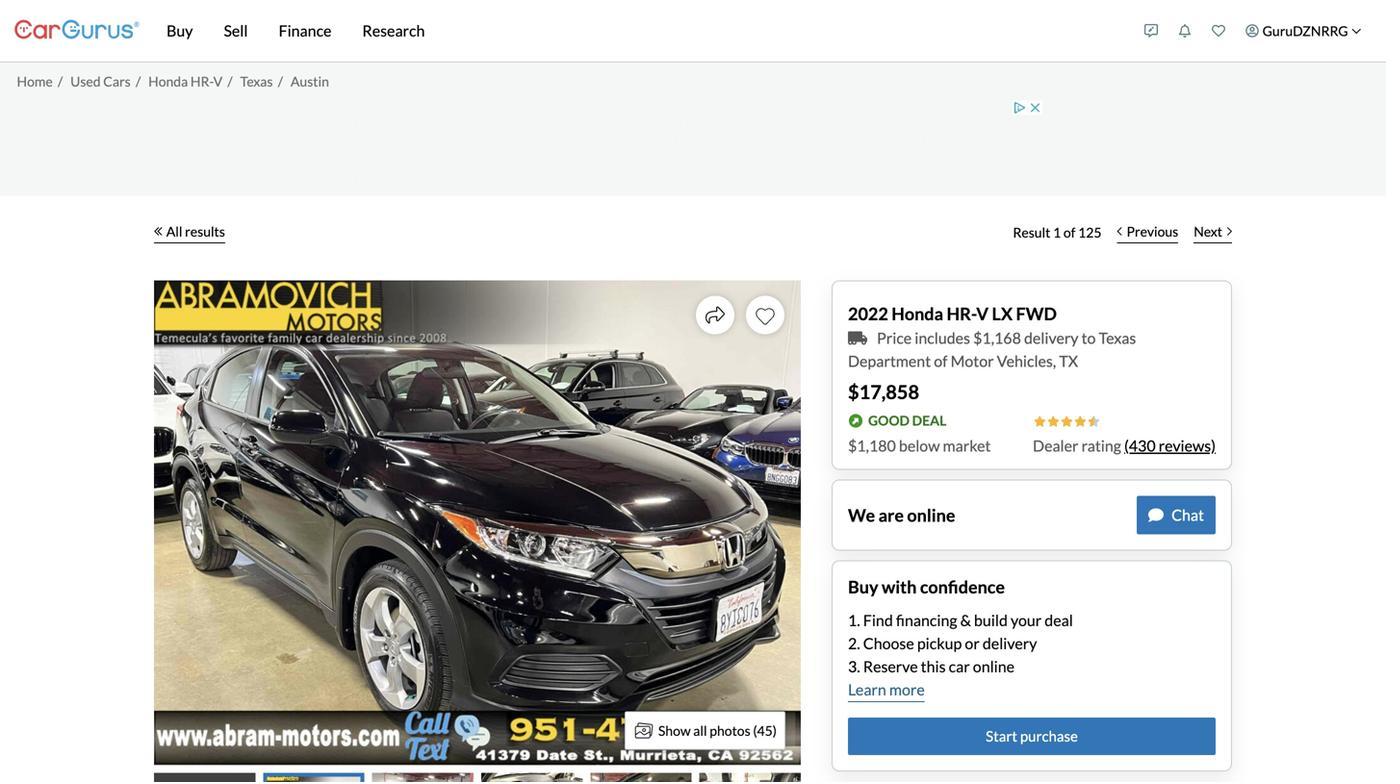 Task type: locate. For each thing, give the bounding box(es) containing it.
truck moving image
[[848, 331, 868, 346]]

buy up honda hr-v link
[[167, 21, 193, 40]]

texas left austin
[[240, 73, 273, 89]]

start
[[986, 728, 1018, 745]]

open notifications image
[[1179, 24, 1192, 38]]

honda
[[148, 73, 188, 89], [892, 303, 944, 324]]

tx
[[1059, 352, 1078, 371]]

0 horizontal spatial buy
[[167, 21, 193, 40]]

chevron left image
[[1117, 227, 1122, 236]]

dealer rating (430 reviews)
[[1033, 437, 1216, 455]]

$1,180 below market
[[848, 437, 991, 455]]

0 vertical spatial hr-
[[191, 73, 213, 89]]

buy with confidence
[[848, 577, 1005, 598]]

your
[[1011, 611, 1042, 630]]

advertisement region
[[343, 100, 1044, 186]]

1 vertical spatial delivery
[[983, 635, 1037, 653]]

cargurus logo homepage link image
[[14, 3, 140, 58]]

(45)
[[753, 723, 777, 739]]

online down or
[[973, 658, 1015, 676]]

buy
[[167, 21, 193, 40], [848, 577, 879, 598]]

1 vertical spatial buy
[[848, 577, 879, 598]]

motor
[[951, 352, 994, 371]]

find financing & build your deal choose pickup or delivery reserve this car online learn more
[[848, 611, 1073, 700]]

hr- left texas link
[[191, 73, 213, 89]]

hr- up includes
[[947, 303, 977, 324]]

texas
[[240, 73, 273, 89], [1099, 329, 1136, 348]]

learn
[[848, 681, 887, 700]]

0 vertical spatial of
[[1064, 224, 1076, 241]]

$1,180
[[848, 437, 896, 455]]

department
[[848, 352, 931, 371]]

v left texas link
[[213, 73, 223, 89]]

next
[[1194, 223, 1223, 240]]

1 vertical spatial of
[[934, 352, 948, 371]]

0 vertical spatial v
[[213, 73, 223, 89]]

1 horizontal spatial online
[[973, 658, 1015, 676]]

dealer
[[1033, 437, 1079, 455]]

0 horizontal spatial v
[[213, 73, 223, 89]]

0 vertical spatial honda
[[148, 73, 188, 89]]

/ right cars
[[136, 73, 141, 89]]

user icon image
[[1246, 24, 1260, 38]]

$1,168
[[974, 329, 1021, 348]]

used
[[70, 73, 101, 89]]

of down includes
[[934, 352, 948, 371]]

rating
[[1082, 437, 1122, 455]]

photos
[[710, 723, 751, 739]]

1 vertical spatial honda
[[892, 303, 944, 324]]

saved cars image
[[1212, 24, 1226, 38]]

good
[[868, 413, 910, 429]]

finance button
[[263, 0, 347, 62]]

with
[[882, 577, 917, 598]]

result
[[1013, 224, 1051, 241]]

1 horizontal spatial honda
[[892, 303, 944, 324]]

0 vertical spatial texas
[[240, 73, 273, 89]]

gurudznrrg menu item
[[1236, 4, 1372, 58]]

are
[[879, 505, 904, 526]]

menu bar containing buy
[[140, 0, 1135, 62]]

of inside price includes $1,168 delivery to texas department of motor vehicles, tx
[[934, 352, 948, 371]]

gurudznrrg
[[1263, 23, 1348, 39]]

buy inside buy popup button
[[167, 21, 193, 40]]

sell button
[[208, 0, 263, 62]]

price
[[877, 329, 912, 348]]

previous
[[1127, 223, 1179, 240]]

home
[[17, 73, 53, 89]]

delivery down fwd
[[1024, 329, 1079, 348]]

learn more link
[[848, 679, 925, 703]]

gurudznrrg menu
[[1135, 4, 1372, 58]]

1 horizontal spatial texas
[[1099, 329, 1136, 348]]

of right 1
[[1064, 224, 1076, 241]]

delivery inside find financing & build your deal choose pickup or delivery reserve this car online learn more
[[983, 635, 1037, 653]]

research button
[[347, 0, 440, 62]]

cargurus logo homepage link link
[[14, 3, 140, 58]]

0 horizontal spatial texas
[[240, 73, 273, 89]]

online right are
[[907, 505, 956, 526]]

1 horizontal spatial buy
[[848, 577, 879, 598]]

v left "lx"
[[977, 303, 989, 324]]

0 horizontal spatial online
[[907, 505, 956, 526]]

0 vertical spatial delivery
[[1024, 329, 1079, 348]]

menu bar
[[140, 0, 1135, 62]]

(430 reviews) button
[[1125, 435, 1216, 458]]

0 horizontal spatial honda
[[148, 73, 188, 89]]

0 vertical spatial buy
[[167, 21, 193, 40]]

1 vertical spatial online
[[973, 658, 1015, 676]]

view vehicle photo 5 image
[[591, 774, 692, 783]]

car
[[949, 658, 970, 676]]

of
[[1064, 224, 1076, 241], [934, 352, 948, 371]]

v
[[213, 73, 223, 89], [977, 303, 989, 324]]

1 vertical spatial texas
[[1099, 329, 1136, 348]]

all results
[[166, 223, 225, 240]]

buy for buy with confidence
[[848, 577, 879, 598]]

buy left with
[[848, 577, 879, 598]]

delivery
[[1024, 329, 1079, 348], [983, 635, 1037, 653]]

honda up "price"
[[892, 303, 944, 324]]

0 horizontal spatial of
[[934, 352, 948, 371]]

/ left used
[[58, 73, 63, 89]]

market
[[943, 437, 991, 455]]

reserve
[[863, 658, 918, 676]]

1 horizontal spatial v
[[977, 303, 989, 324]]

0 vertical spatial online
[[907, 505, 956, 526]]

/ right texas link
[[278, 73, 283, 89]]

online
[[907, 505, 956, 526], [973, 658, 1015, 676]]

honda right cars
[[148, 73, 188, 89]]

hr-
[[191, 73, 213, 89], [947, 303, 977, 324]]

/
[[58, 73, 63, 89], [136, 73, 141, 89], [228, 73, 233, 89], [278, 73, 283, 89]]

texas right to
[[1099, 329, 1136, 348]]

sell
[[224, 21, 248, 40]]

1 vertical spatial hr-
[[947, 303, 977, 324]]

result 1 of 125
[[1013, 224, 1102, 241]]

2022
[[848, 303, 888, 324]]

cars
[[103, 73, 131, 89]]

tab list
[[154, 774, 801, 783]]

deal
[[1045, 611, 1073, 630]]

1 vertical spatial v
[[977, 303, 989, 324]]

fwd
[[1016, 303, 1057, 324]]

show all photos (45) link
[[625, 712, 786, 751]]

we
[[848, 505, 875, 526]]

used cars link
[[70, 73, 131, 89]]

chevron down image
[[1352, 26, 1362, 36]]

texas link
[[240, 73, 273, 89]]

delivery down your
[[983, 635, 1037, 653]]

/ left texas link
[[228, 73, 233, 89]]



Task type: vqa. For each thing, say whether or not it's contained in the screenshot.
photos
yes



Task type: describe. For each thing, give the bounding box(es) containing it.
build
[[974, 611, 1008, 630]]

find
[[863, 611, 893, 630]]

home / used cars / honda hr-v / texas / austin
[[17, 73, 329, 89]]

chat
[[1172, 506, 1205, 525]]

1 horizontal spatial hr-
[[947, 303, 977, 324]]

chat button
[[1137, 496, 1216, 535]]

reviews)
[[1159, 437, 1216, 455]]

gurudznrrg button
[[1236, 4, 1372, 58]]

(430
[[1125, 437, 1156, 455]]

choose
[[863, 635, 914, 653]]

$17,858
[[848, 381, 920, 404]]

includes
[[915, 329, 971, 348]]

&
[[961, 611, 971, 630]]

delivery inside price includes $1,168 delivery to texas department of motor vehicles, tx
[[1024, 329, 1079, 348]]

this
[[921, 658, 946, 676]]

all
[[694, 723, 707, 739]]

125
[[1078, 224, 1102, 241]]

online inside find financing & build your deal choose pickup or delivery reserve this car online learn more
[[973, 658, 1015, 676]]

vehicles,
[[997, 352, 1057, 371]]

1
[[1053, 224, 1061, 241]]

all results link
[[154, 211, 225, 254]]

vehicle full photo image
[[154, 281, 801, 766]]

0 horizontal spatial hr-
[[191, 73, 213, 89]]

finance
[[279, 21, 332, 40]]

pickup
[[917, 635, 962, 653]]

add a car review image
[[1145, 24, 1158, 38]]

view vehicle photo 2 image
[[263, 774, 365, 783]]

more
[[890, 681, 925, 700]]

start purchase
[[986, 728, 1078, 745]]

lx
[[992, 303, 1013, 324]]

comment image
[[1149, 508, 1164, 523]]

view vehicle photo 4 image
[[481, 774, 583, 783]]

confidence
[[920, 577, 1005, 598]]

texas inside price includes $1,168 delivery to texas department of motor vehicles, tx
[[1099, 329, 1136, 348]]

view vehicle photo 1 image
[[154, 774, 255, 783]]

buy for buy
[[167, 21, 193, 40]]

results
[[185, 223, 225, 240]]

to
[[1082, 329, 1096, 348]]

1 / from the left
[[58, 73, 63, 89]]

1 horizontal spatial of
[[1064, 224, 1076, 241]]

all
[[166, 223, 182, 240]]

4 / from the left
[[278, 73, 283, 89]]

below
[[899, 437, 940, 455]]

purchase
[[1020, 728, 1078, 745]]

2022 honda hr-v lx fwd
[[848, 303, 1057, 324]]

view vehicle photo 3 image
[[372, 774, 474, 783]]

show
[[658, 723, 691, 739]]

buy button
[[151, 0, 208, 62]]

chevron right image
[[1228, 227, 1232, 236]]

we are online
[[848, 505, 956, 526]]

financing
[[896, 611, 958, 630]]

good deal
[[868, 413, 947, 429]]

start purchase button
[[848, 718, 1216, 756]]

austin
[[291, 73, 329, 89]]

research
[[362, 21, 425, 40]]

3 / from the left
[[228, 73, 233, 89]]

2 / from the left
[[136, 73, 141, 89]]

price includes $1,168 delivery to texas department of motor vehicles, tx
[[848, 329, 1136, 371]]

chevron double left image
[[154, 227, 162, 236]]

home link
[[17, 73, 53, 89]]

show all photos (45)
[[658, 723, 777, 739]]

share image
[[706, 306, 725, 325]]

view vehicle photo 6 image
[[700, 774, 801, 783]]

honda hr-v link
[[148, 73, 223, 89]]

next link
[[1186, 211, 1240, 254]]

or
[[965, 635, 980, 653]]

deal
[[912, 413, 947, 429]]

previous link
[[1110, 211, 1186, 254]]



